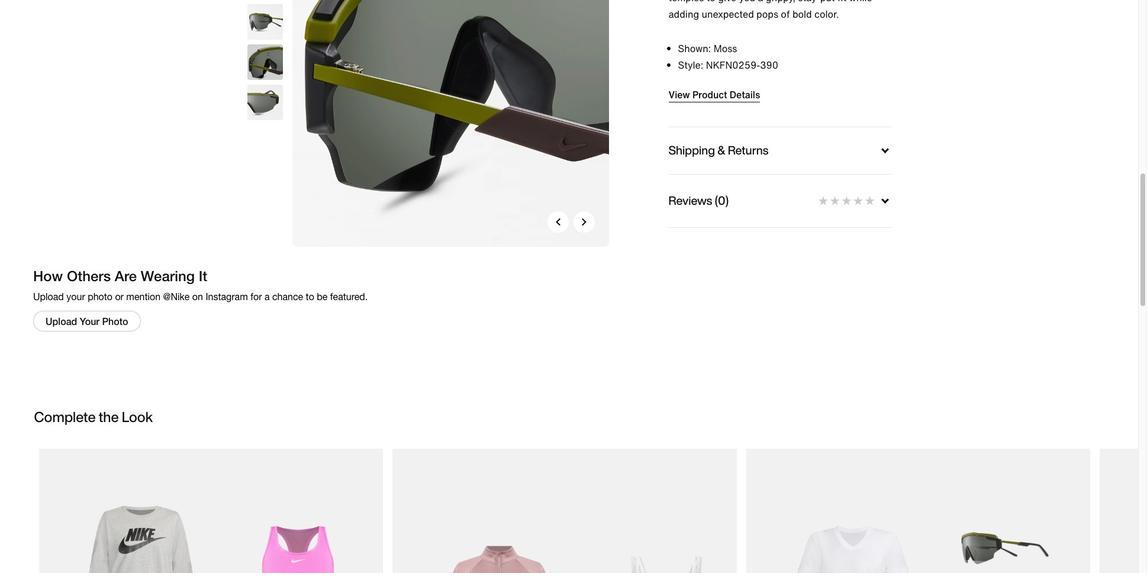 Task type: locate. For each thing, give the bounding box(es) containing it.
reviews (0)
[[669, 192, 729, 209]]

image of nike dri-fit prima women's 1/2-zip training top image
[[439, 544, 559, 573]]

nkfn0259-
[[706, 58, 761, 72]]

style:
[[678, 58, 704, 72]]

390
[[761, 58, 779, 72]]

view product details
[[669, 88, 761, 102]]

image of nike zenvy strappy women's light-support padded sports bra image
[[629, 555, 704, 573]]

image of nike marquee edge lb low bridge sunglasses image
[[962, 532, 1049, 564]]

more
[[852, 192, 875, 206]]

shipping & returns
[[669, 141, 769, 159]]

complete the look
[[34, 406, 153, 428]]

free standard shipping on orders $50+ and free 60-day returns for nike members.
[[671, 175, 885, 206]]

free
[[867, 175, 885, 189]]

image of nike swoosh medium support women's padded longline sports bra image
[[260, 525, 335, 573]]

view
[[669, 88, 690, 102]]

policy
[[704, 208, 730, 223]]

shipping
[[736, 175, 774, 189]]

orders
[[790, 175, 819, 189]]

on
[[776, 175, 788, 189]]

nike marquee edge lb low bridge sunglasses image
[[292, 0, 609, 247], [247, 4, 283, 40], [247, 44, 283, 80], [247, 85, 283, 120]]

.
[[875, 192, 877, 206]]

day
[[687, 192, 703, 206]]

menu bar
[[201, 0, 938, 2]]

60-
[[671, 192, 687, 206]]

shown:
[[678, 41, 712, 56]]

look
[[122, 406, 153, 428]]

returns
[[706, 192, 737, 206]]

image of nike dri-fit essential cotton stretch slim fit v-neck undershirt (2-pack) image
[[794, 523, 913, 573]]

members.
[[777, 192, 821, 206]]



Task type: describe. For each thing, give the bounding box(es) containing it.
shipping
[[669, 141, 716, 159]]

free
[[671, 175, 691, 189]]

next image
[[581, 218, 588, 226]]

$50+
[[821, 175, 846, 189]]

learn more . return policy exclusions apply
[[671, 192, 877, 223]]

returns
[[728, 141, 769, 159]]

learn
[[824, 192, 849, 206]]

learn more link
[[824, 192, 875, 206]]

return
[[671, 208, 701, 223]]

product
[[693, 88, 728, 102]]

shown: moss style: nkfn0259-390
[[678, 41, 779, 72]]

for
[[740, 192, 752, 206]]

moss
[[714, 41, 738, 56]]

nike
[[755, 192, 775, 206]]

details
[[730, 88, 761, 102]]

standard
[[694, 175, 733, 189]]

view product details button
[[669, 88, 761, 102]]

the
[[99, 406, 119, 428]]

complete
[[34, 406, 96, 428]]

previous image
[[555, 218, 562, 226]]

reviews
[[669, 192, 713, 209]]

(0)
[[715, 192, 729, 209]]

&
[[718, 141, 726, 159]]

and
[[848, 175, 865, 189]]

image of nike sportswear essentials women's long-sleeve logo t-shirt image
[[80, 504, 201, 573]]

exclusions
[[733, 208, 780, 223]]

apply
[[782, 208, 806, 223]]



Task type: vqa. For each thing, say whether or not it's contained in the screenshot.
Done
no



